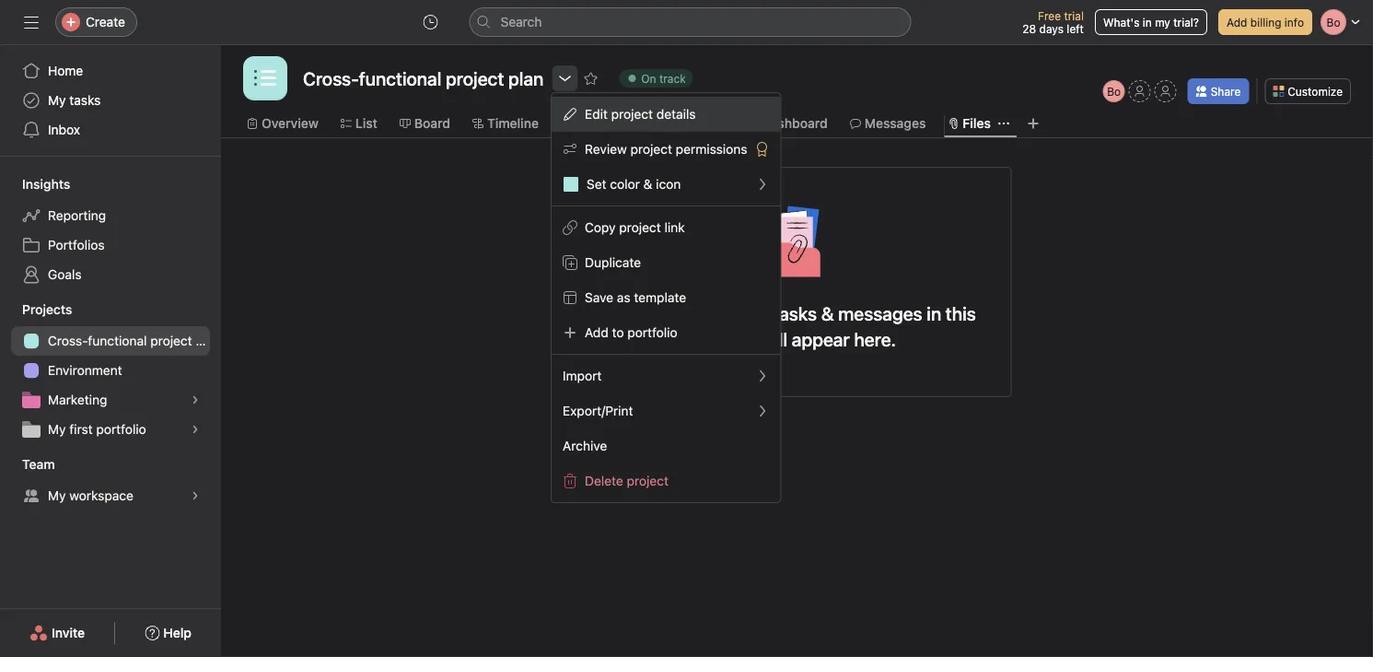Task type: vqa. For each thing, say whether or not it's contained in the screenshot.
the for
no



Task type: locate. For each thing, give the bounding box(es) containing it.
messages link
[[850, 113, 926, 134]]

portfolios link
[[11, 230, 210, 260]]

first
[[69, 422, 93, 437]]

1 horizontal spatial portfolio
[[628, 325, 678, 340]]

reporting
[[48, 208, 106, 223]]

my workspace link
[[11, 481, 210, 511]]

0 horizontal spatial add
[[585, 325, 609, 340]]

1 horizontal spatial &
[[822, 302, 834, 324]]

history image
[[423, 15, 438, 29]]

project down attachments
[[698, 328, 757, 350]]

color
[[610, 176, 640, 192]]

0 horizontal spatial tasks
[[69, 93, 101, 108]]

billing
[[1251, 16, 1282, 29]]

on
[[642, 72, 657, 85]]

project for copy project link
[[620, 220, 661, 235]]

to down all
[[612, 325, 624, 340]]

invite
[[52, 625, 85, 640]]

as
[[617, 290, 631, 305]]

portfolio inside projects element
[[96, 422, 146, 437]]

list
[[356, 116, 378, 131]]

1 horizontal spatial tasks
[[773, 302, 817, 324]]

calendar
[[576, 116, 631, 131]]

1 vertical spatial add
[[585, 325, 609, 340]]

goals link
[[11, 260, 210, 289]]

environment
[[48, 363, 122, 378]]

project for delete project
[[627, 473, 669, 488]]

to up will in the right of the page
[[752, 302, 769, 324]]

& inside all attachments to tasks & messages in this project will appear here.
[[822, 302, 834, 324]]

portfolio for add to portfolio
[[628, 325, 678, 340]]

to
[[752, 302, 769, 324], [612, 325, 624, 340]]

archive
[[563, 438, 608, 453]]

1 vertical spatial in
[[927, 302, 942, 324]]

overview
[[262, 116, 319, 131]]

project
[[612, 106, 653, 122], [631, 141, 673, 157], [620, 220, 661, 235], [698, 328, 757, 350], [150, 333, 192, 348], [627, 473, 669, 488]]

my down team
[[48, 488, 66, 503]]

0 vertical spatial tasks
[[69, 93, 101, 108]]

messages
[[865, 116, 926, 131]]

copy
[[585, 220, 616, 235]]

0 horizontal spatial to
[[612, 325, 624, 340]]

tasks down home
[[69, 93, 101, 108]]

1 horizontal spatial to
[[752, 302, 769, 324]]

template
[[634, 290, 687, 305]]

delete
[[585, 473, 624, 488]]

add tab image
[[1026, 116, 1041, 131]]

my
[[1156, 16, 1171, 29]]

team button
[[0, 455, 55, 474]]

0 vertical spatial add
[[1227, 16, 1248, 29]]

0 vertical spatial portfolio
[[628, 325, 678, 340]]

save
[[585, 290, 614, 305]]

add billing info button
[[1219, 9, 1313, 35]]

marketing
[[48, 392, 107, 407]]

0 horizontal spatial in
[[927, 302, 942, 324]]

project left plan
[[150, 333, 192, 348]]

project right edit
[[612, 106, 653, 122]]

this
[[946, 302, 977, 324]]

set color & icon
[[587, 176, 681, 192]]

my left first
[[48, 422, 66, 437]]

portfolio down marketing link
[[96, 422, 146, 437]]

0 vertical spatial my
[[48, 93, 66, 108]]

1 vertical spatial to
[[612, 325, 624, 340]]

customize
[[1288, 85, 1344, 98]]

free
[[1039, 9, 1062, 22]]

home link
[[11, 56, 210, 86]]

& up appear here.
[[822, 302, 834, 324]]

set
[[587, 176, 607, 192]]

None text field
[[299, 62, 549, 95]]

goals
[[48, 267, 82, 282]]

1 vertical spatial portfolio
[[96, 422, 146, 437]]

board link
[[400, 113, 451, 134]]

portfolio
[[628, 325, 678, 340], [96, 422, 146, 437]]

edit project details menu item
[[552, 97, 781, 132]]

details
[[657, 106, 696, 122]]

3 my from the top
[[48, 488, 66, 503]]

insights
[[22, 176, 70, 192]]

bo button
[[1104, 80, 1126, 102]]

info
[[1285, 16, 1305, 29]]

in
[[1143, 16, 1153, 29], [927, 302, 942, 324]]

portfolio down all
[[628, 325, 678, 340]]

1 vertical spatial my
[[48, 422, 66, 437]]

my workspace
[[48, 488, 134, 503]]

review project permissions
[[585, 141, 748, 157]]

plan
[[196, 333, 221, 348]]

files
[[963, 116, 991, 131]]

dashboard link
[[747, 113, 828, 134]]

add down save
[[585, 325, 609, 340]]

save as template
[[585, 290, 687, 305]]

2 vertical spatial my
[[48, 488, 66, 503]]

1 vertical spatial &
[[822, 302, 834, 324]]

all
[[619, 302, 639, 324]]

inbox link
[[11, 115, 210, 145]]

tasks
[[69, 93, 101, 108], [773, 302, 817, 324]]

0 vertical spatial to
[[752, 302, 769, 324]]

portfolio for my first portfolio
[[96, 422, 146, 437]]

1 vertical spatial tasks
[[773, 302, 817, 324]]

1 horizontal spatial in
[[1143, 16, 1153, 29]]

edit project details
[[585, 106, 696, 122]]

search button
[[469, 7, 912, 37]]

home
[[48, 63, 83, 78]]

workflow
[[668, 116, 725, 131]]

edit
[[585, 106, 608, 122]]

tab actions image
[[999, 118, 1010, 129]]

2 my from the top
[[48, 422, 66, 437]]

my inside my tasks link
[[48, 93, 66, 108]]

in left this
[[927, 302, 942, 324]]

what's in my trial? button
[[1096, 9, 1208, 35]]

project inside menu item
[[612, 106, 653, 122]]

tasks up will in the right of the page
[[773, 302, 817, 324]]

project down "edit project details"
[[631, 141, 673, 157]]

in left my
[[1143, 16, 1153, 29]]

&
[[644, 176, 653, 192], [822, 302, 834, 324]]

0 vertical spatial &
[[644, 176, 653, 192]]

28
[[1023, 22, 1037, 35]]

my for my tasks
[[48, 93, 66, 108]]

project left link
[[620, 220, 661, 235]]

left
[[1067, 22, 1085, 35]]

delete project
[[585, 473, 669, 488]]

1 my from the top
[[48, 93, 66, 108]]

projects button
[[0, 300, 72, 319]]

review
[[585, 141, 627, 157]]

my up inbox
[[48, 93, 66, 108]]

add billing info
[[1227, 16, 1305, 29]]

1 horizontal spatial add
[[1227, 16, 1248, 29]]

overview link
[[247, 113, 319, 134]]

cross-functional project plan link
[[11, 326, 221, 356]]

my inside my first portfolio link
[[48, 422, 66, 437]]

my inside teams element
[[48, 488, 66, 503]]

global element
[[0, 45, 221, 156]]

add left billing
[[1227, 16, 1248, 29]]

add inside button
[[1227, 16, 1248, 29]]

on track
[[642, 72, 686, 85]]

what's
[[1104, 16, 1140, 29]]

project right "delete"
[[627, 473, 669, 488]]

0 vertical spatial in
[[1143, 16, 1153, 29]]

& left the icon
[[644, 176, 653, 192]]

0 horizontal spatial portfolio
[[96, 422, 146, 437]]



Task type: describe. For each thing, give the bounding box(es) containing it.
reporting link
[[11, 201, 210, 230]]

project for edit project details
[[612, 106, 653, 122]]

calendar link
[[561, 113, 631, 134]]

project for review project permissions
[[631, 141, 673, 157]]

board
[[414, 116, 451, 131]]

my tasks
[[48, 93, 101, 108]]

tasks inside all attachments to tasks & messages in this project will appear here.
[[773, 302, 817, 324]]

duplicate
[[585, 255, 641, 270]]

on track button
[[611, 65, 702, 91]]

help button
[[133, 616, 204, 650]]

see details, marketing image
[[190, 394, 201, 405]]

tasks inside global element
[[69, 93, 101, 108]]

project inside all attachments to tasks & messages in this project will appear here.
[[698, 328, 757, 350]]

add to starred image
[[584, 71, 598, 86]]

will
[[761, 328, 788, 350]]

project inside 'link'
[[150, 333, 192, 348]]

to inside all attachments to tasks & messages in this project will appear here.
[[752, 302, 769, 324]]

files link
[[949, 113, 991, 134]]

copy project link
[[585, 220, 685, 235]]

insights element
[[0, 168, 221, 293]]

projects
[[22, 302, 72, 317]]

teams element
[[0, 448, 221, 514]]

what's in my trial?
[[1104, 16, 1200, 29]]

customize button
[[1265, 78, 1352, 104]]

search list box
[[469, 7, 912, 37]]

trial
[[1065, 9, 1085, 22]]

portfolios
[[48, 237, 105, 252]]

functional
[[88, 333, 147, 348]]

my for my first portfolio
[[48, 422, 66, 437]]

dashboard
[[762, 116, 828, 131]]

share button
[[1188, 78, 1250, 104]]

cross-functional project plan
[[48, 333, 221, 348]]

trial?
[[1174, 16, 1200, 29]]

my for my workspace
[[48, 488, 66, 503]]

my tasks link
[[11, 86, 210, 115]]

permissions
[[676, 141, 748, 157]]

free trial 28 days left
[[1023, 9, 1085, 35]]

in inside all attachments to tasks & messages in this project will appear here.
[[927, 302, 942, 324]]

workflow link
[[653, 113, 725, 134]]

cross-
[[48, 333, 88, 348]]

share
[[1211, 85, 1241, 98]]

marketing link
[[11, 385, 210, 415]]

search
[[501, 14, 542, 29]]

days
[[1040, 22, 1064, 35]]

my first portfolio
[[48, 422, 146, 437]]

messages
[[839, 302, 923, 324]]

timeline link
[[473, 113, 539, 134]]

create button
[[55, 7, 137, 37]]

inbox
[[48, 122, 80, 137]]

hide sidebar image
[[24, 15, 39, 29]]

my first portfolio link
[[11, 415, 210, 444]]

add to portfolio
[[585, 325, 678, 340]]

invite button
[[18, 616, 97, 650]]

insights button
[[0, 175, 70, 194]]

add for add to portfolio
[[585, 325, 609, 340]]

0 horizontal spatial &
[[644, 176, 653, 192]]

create
[[86, 14, 125, 29]]

team
[[22, 457, 55, 472]]

appear here.
[[792, 328, 897, 350]]

see details, my first portfolio image
[[190, 424, 201, 435]]

export/print
[[563, 403, 633, 418]]

icon
[[656, 176, 681, 192]]

list link
[[341, 113, 378, 134]]

all attachments to tasks & messages in this project will appear here.
[[619, 302, 977, 350]]

show options image
[[558, 71, 573, 86]]

projects element
[[0, 293, 221, 448]]

see details, my workspace image
[[190, 490, 201, 501]]

bo
[[1108, 85, 1122, 98]]

environment link
[[11, 356, 210, 385]]

attachments
[[644, 302, 748, 324]]

add for add billing info
[[1227, 16, 1248, 29]]

import
[[563, 368, 602, 383]]

in inside button
[[1143, 16, 1153, 29]]

track
[[660, 72, 686, 85]]

list image
[[254, 67, 276, 89]]

timeline
[[487, 116, 539, 131]]

workspace
[[69, 488, 134, 503]]



